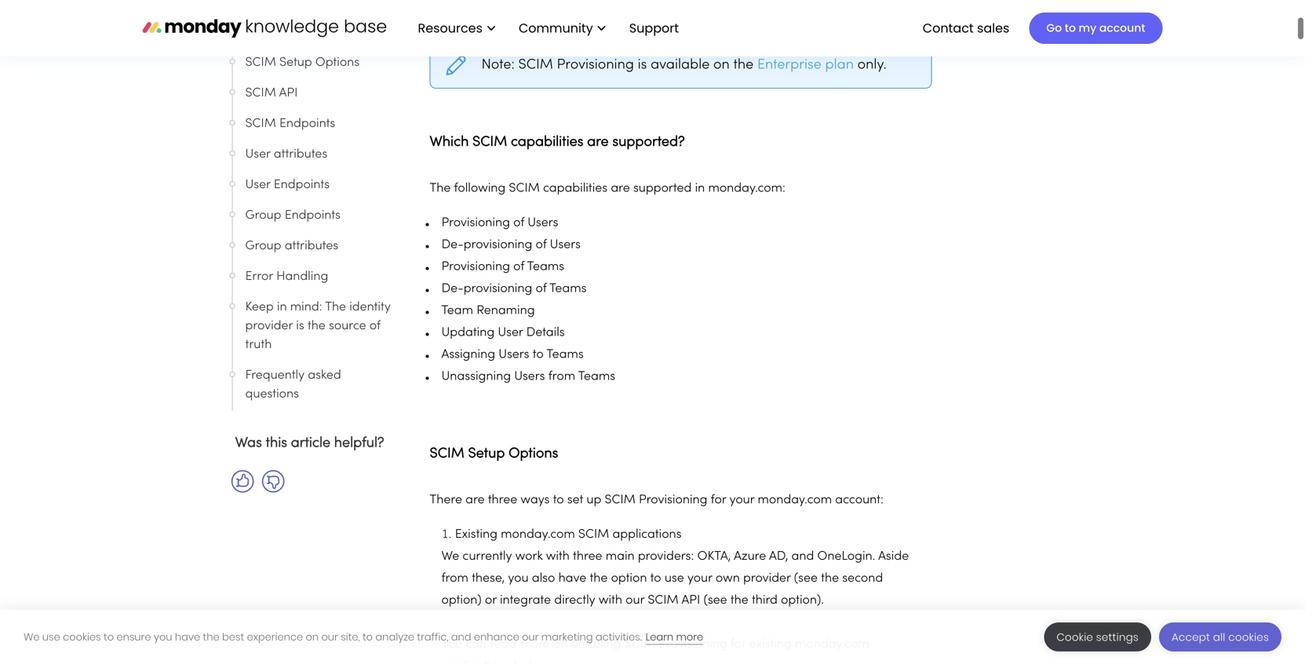 Task type: describe. For each thing, give the bounding box(es) containing it.
team renaming
[[441, 305, 535, 317]]

main element
[[402, 0, 1163, 57]]

0 vertical spatial is
[[638, 58, 647, 72]]

scim up scim api
[[245, 57, 276, 69]]

1 vertical spatial setup
[[468, 448, 505, 461]]

capabilities inside which scim capabilities are supported?
[[317, 7, 382, 19]]

you inside we currently work with three main providers: okta, azure ad, and onelogin. aside from these, you also have the option to use your own provider (see the second option) or integrate directly with our scim api (see the third option).
[[508, 573, 529, 585]]

1 vertical spatial which
[[430, 136, 469, 149]]

handling
[[276, 271, 328, 283]]

group endpoints link
[[245, 206, 391, 225]]

read
[[490, 639, 517, 651]]

marketing
[[541, 631, 593, 645]]

own
[[716, 573, 740, 585]]

go to my account
[[1046, 20, 1145, 36]]

traffic,
[[417, 631, 448, 645]]

frequently asked questions
[[245, 370, 341, 401]]

users down updating user details
[[498, 349, 529, 361]]

option
[[611, 573, 647, 585]]

0 horizontal spatial use
[[42, 631, 60, 645]]

azure
[[734, 551, 766, 563]]

ensure
[[116, 631, 151, 645]]

enabling
[[571, 639, 621, 651]]

this
[[266, 437, 287, 450]]

onelogin.
[[817, 551, 875, 563]]

scim up there
[[430, 448, 464, 461]]

the left option
[[590, 573, 608, 585]]

teams for to
[[546, 349, 584, 361]]

monday.com logo image
[[142, 11, 386, 44]]

we for we use cookies to ensure you have the best experience on our site, to analyze traffic, and enhance our marketing activities. learn more
[[24, 631, 40, 645]]

1 horizontal spatial scim setup options
[[430, 448, 558, 461]]

on inside the "you can read more on enabling scim provisioning for existing monday.com applications below:"
[[553, 639, 568, 651]]

keep in mind: the identity provider is the source of truth
[[245, 302, 391, 351]]

scim right note:
[[518, 58, 553, 72]]

to inside we currently work with three main providers: okta, azure ad, and onelogin. aside from these, you also have the option to use your own provider (see the second option) or integrate directly with our scim api (see the third option).
[[650, 573, 661, 585]]

1 vertical spatial with
[[599, 595, 622, 607]]

note: scim provisioning is available on the enterprise plan only.
[[481, 58, 887, 72]]

error
[[245, 271, 273, 283]]

third
[[752, 595, 778, 607]]

directly
[[554, 595, 595, 607]]

my
[[1079, 20, 1097, 36]]

to left set
[[553, 495, 564, 507]]

user endpoints link
[[245, 176, 391, 195]]

options inside scim setup options link
[[315, 57, 360, 69]]

option).
[[781, 595, 824, 607]]

user attributes link
[[245, 145, 391, 164]]

0 horizontal spatial with
[[546, 551, 570, 563]]

account
[[1099, 20, 1145, 36]]

there are three ways to set up scim provisioning for your monday.com account:
[[430, 495, 884, 507]]

the following scim capabilities are supported in monday.com:
[[430, 183, 785, 195]]

0 vertical spatial in
[[695, 183, 705, 195]]

group attributes link
[[245, 237, 391, 256]]

ad,
[[769, 551, 788, 563]]

scim right up
[[605, 495, 636, 507]]

mind:
[[290, 302, 322, 314]]

contact
[[923, 19, 974, 37]]

scim setup options inside scim setup options link
[[245, 57, 360, 69]]

users up provisioning of teams
[[550, 239, 581, 251]]

we currently work with three main providers: okta, azure ad, and onelogin. aside from these, you also have the option to use your own provider (see the second option) or integrate directly with our scim api (see the third option).
[[441, 551, 909, 607]]

monday.com inside the "you can read more on enabling scim provisioning for existing monday.com applications below:"
[[795, 639, 869, 651]]

user attributes
[[245, 149, 327, 160]]

account:
[[835, 495, 884, 507]]

endpoints for user endpoints
[[274, 179, 330, 191]]

0 horizontal spatial for
[[711, 495, 726, 507]]

for inside the "you can read more on enabling scim provisioning for existing monday.com applications below:"
[[731, 639, 746, 651]]

three inside we currently work with three main providers: okta, azure ad, and onelogin. aside from these, you also have the option to use your own provider (see the second option) or integrate directly with our scim api (see the third option).
[[573, 551, 602, 563]]

activities.
[[596, 631, 642, 645]]

updating user details
[[441, 327, 565, 339]]

1 horizontal spatial from
[[548, 371, 575, 383]]

our inside we currently work with three main providers: okta, azure ad, and onelogin. aside from these, you also have the option to use your own provider (see the second option) or integrate directly with our scim api (see the third option).
[[626, 595, 644, 607]]

group attributes
[[245, 241, 338, 252]]

scim api link
[[245, 84, 391, 103]]

unassigning
[[441, 371, 511, 383]]

endpoints for scim endpoints
[[279, 118, 335, 130]]

to inside go to my account 'link'
[[1065, 20, 1076, 36]]

unassigning users from teams
[[441, 371, 615, 383]]

are left supported
[[611, 183, 630, 195]]

more inside dialog
[[676, 631, 703, 645]]

scim api
[[245, 88, 298, 99]]

was this article helpful?
[[235, 437, 384, 450]]

integrate
[[500, 595, 551, 607]]

provisioning down following at left
[[441, 217, 510, 229]]

updating
[[441, 327, 495, 339]]

endpoints for group endpoints
[[285, 210, 341, 222]]

1 vertical spatial monday.com
[[501, 529, 575, 541]]

1 horizontal spatial (see
[[794, 573, 818, 585]]

accept all cookies
[[1172, 631, 1269, 645]]

provisioning down community link
[[557, 58, 634, 72]]

contact sales
[[923, 19, 1009, 37]]

user endpoints
[[245, 179, 330, 191]]

only.
[[857, 58, 887, 72]]

enterprise
[[757, 58, 821, 72]]

helpful?
[[334, 437, 384, 450]]

was
[[235, 437, 262, 450]]

learn
[[646, 631, 673, 645]]

list containing resources
[[402, 0, 691, 57]]

plan
[[825, 58, 854, 72]]

truth
[[245, 339, 272, 351]]

of down provisioning of teams
[[536, 283, 547, 295]]

to left ensure
[[104, 631, 114, 645]]

and inside we currently work with three main providers: okta, azure ad, and onelogin. aside from these, you also have the option to use your own provider (see the second option) or integrate directly with our scim api (see the third option).
[[791, 551, 814, 563]]

aside
[[878, 551, 909, 563]]

2 horizontal spatial on
[[713, 58, 730, 72]]

best
[[222, 631, 244, 645]]

attributes for group attributes
[[285, 241, 338, 252]]

set
[[567, 495, 583, 507]]

1 vertical spatial and
[[451, 631, 471, 645]]

1 horizontal spatial your
[[729, 495, 754, 507]]

group for group attributes
[[245, 241, 281, 252]]

the left best
[[203, 631, 219, 645]]

article
[[291, 437, 330, 450]]

existing monday.com scim applications
[[455, 529, 682, 541]]

1 horizontal spatial our
[[522, 631, 539, 645]]

1 vertical spatial options
[[509, 448, 558, 461]]

are right there
[[465, 495, 485, 507]]

assigning
[[441, 349, 495, 361]]

group for group endpoints
[[245, 210, 281, 222]]

asked
[[308, 370, 341, 382]]

accept all cookies button
[[1159, 623, 1282, 652]]

resources link
[[410, 15, 503, 42]]

0 horizontal spatial which scim capabilities are supported?
[[245, 7, 382, 38]]

source
[[329, 321, 366, 332]]

ways
[[521, 495, 550, 507]]

okta,
[[697, 551, 731, 563]]

option)
[[441, 595, 482, 607]]



Task type: vqa. For each thing, say whether or not it's contained in the screenshot.
enhance
yes



Task type: locate. For each thing, give the bounding box(es) containing it.
to down providers:
[[650, 573, 661, 585]]

of down identity at the top left of the page
[[370, 321, 380, 332]]

1 vertical spatial use
[[42, 631, 60, 645]]

scim right 'enabling'
[[624, 639, 655, 651]]

scim up scim setup options link
[[283, 7, 314, 19]]

there
[[430, 495, 462, 507]]

0 horizontal spatial your
[[687, 573, 712, 585]]

2 cookies from the left
[[1228, 631, 1269, 645]]

use inside we currently work with three main providers: okta, azure ad, and onelogin. aside from these, you also have the option to use your own provider (see the second option) or integrate directly with our scim api (see the third option).
[[665, 573, 684, 585]]

1 vertical spatial we
[[24, 631, 40, 645]]

dialog containing cookie settings
[[0, 611, 1305, 665]]

your down okta,
[[687, 573, 712, 585]]

scim setup options up scim api link at the left top of page
[[245, 57, 360, 69]]

with
[[546, 551, 570, 563], [599, 595, 622, 607]]

0 horizontal spatial you
[[154, 631, 172, 645]]

these,
[[472, 573, 505, 585]]

of inside keep in mind: the identity provider is the source of truth
[[370, 321, 380, 332]]

1 horizontal spatial which
[[430, 136, 469, 149]]

0 vertical spatial monday.com
[[758, 495, 832, 507]]

your up azure
[[729, 495, 754, 507]]

which scim capabilities are supported? link
[[245, 4, 391, 42]]

scim up scim endpoints
[[245, 88, 276, 99]]

1 vertical spatial de-
[[441, 283, 464, 295]]

user up the assigning users to teams
[[498, 327, 523, 339]]

scim up main
[[578, 529, 609, 541]]

scim up following at left
[[472, 136, 507, 149]]

which inside which scim capabilities are supported?
[[245, 7, 280, 19]]

more inside the "you can read more on enabling scim provisioning for existing monday.com applications below:"
[[520, 639, 550, 651]]

use
[[665, 573, 684, 585], [42, 631, 60, 645]]

1 vertical spatial provisioning
[[464, 283, 532, 295]]

our left site, on the left bottom of page
[[321, 631, 338, 645]]

available
[[651, 58, 710, 72]]

1 vertical spatial supported?
[[612, 136, 685, 149]]

site,
[[341, 631, 360, 645]]

1 horizontal spatial api
[[682, 595, 700, 607]]

also
[[532, 573, 555, 585]]

have inside we currently work with three main providers: okta, azure ad, and onelogin. aside from these, you also have the option to use your own provider (see the second option) or integrate directly with our scim api (see the third option).
[[558, 573, 586, 585]]

we for we currently work with three main providers: okta, azure ad, and onelogin. aside from these, you also have the option to use your own provider (see the second option) or integrate directly with our scim api (see the third option).
[[441, 551, 459, 563]]

0 vertical spatial with
[[546, 551, 570, 563]]

provisioning
[[464, 239, 532, 251], [464, 283, 532, 295]]

1 horizontal spatial and
[[791, 551, 814, 563]]

0 horizontal spatial scim setup options
[[245, 57, 360, 69]]

on right available
[[713, 58, 730, 72]]

0 vertical spatial applications
[[612, 529, 682, 541]]

user for user endpoints
[[245, 179, 270, 191]]

are up the following scim capabilities are supported in monday.com:
[[587, 136, 609, 149]]

to down 'details'
[[533, 349, 544, 361]]

go
[[1046, 20, 1062, 36]]

1 vertical spatial capabilities
[[511, 136, 583, 149]]

providers:
[[638, 551, 694, 563]]

teams for from
[[578, 371, 615, 383]]

contact sales link
[[915, 15, 1017, 42]]

0 vertical spatial for
[[711, 495, 726, 507]]

of up de-provisioning of teams
[[513, 261, 524, 273]]

provisioning down we currently work with three main providers: okta, azure ad, and onelogin. aside from these, you also have the option to use your own provider (see the second option) or integrate directly with our scim api (see the third option).
[[659, 639, 727, 651]]

from
[[548, 371, 575, 383], [441, 573, 468, 585]]

resources
[[418, 19, 483, 37]]

0 horizontal spatial cookies
[[63, 631, 101, 645]]

1 vertical spatial scim setup options
[[430, 448, 558, 461]]

0 vertical spatial the
[[430, 183, 451, 195]]

0 vertical spatial attributes
[[274, 149, 327, 160]]

0 horizontal spatial more
[[520, 639, 550, 651]]

support
[[629, 19, 679, 37]]

error handling link
[[245, 268, 391, 286]]

provider inside keep in mind: the identity provider is the source of truth
[[245, 321, 293, 332]]

to right site, on the left bottom of page
[[363, 631, 373, 645]]

are
[[245, 26, 264, 38], [587, 136, 609, 149], [611, 183, 630, 195], [465, 495, 485, 507]]

1 horizontal spatial in
[[695, 183, 705, 195]]

list
[[402, 0, 691, 57]]

1 vertical spatial the
[[325, 302, 346, 314]]

of up provisioning of teams
[[536, 239, 547, 251]]

1 vertical spatial you
[[154, 631, 172, 645]]

cookies for all
[[1228, 631, 1269, 645]]

1 cookies from the left
[[63, 631, 101, 645]]

1 horizontal spatial we
[[441, 551, 459, 563]]

the down mind: at the top of page
[[308, 321, 325, 332]]

provider inside we currently work with three main providers: okta, azure ad, and onelogin. aside from these, you also have the option to use your own provider (see the second option) or integrate directly with our scim api (see the third option).
[[743, 573, 791, 585]]

are inside which scim capabilities are supported?
[[245, 26, 264, 38]]

keep in mind: the identity provider is the source of truth link
[[245, 298, 391, 355]]

provisioning up providers:
[[639, 495, 707, 507]]

0 vertical spatial which scim capabilities are supported?
[[245, 7, 382, 38]]

1 vertical spatial api
[[682, 595, 700, 607]]

scim
[[283, 7, 314, 19], [245, 57, 276, 69], [518, 58, 553, 72], [245, 88, 276, 99], [245, 118, 276, 130], [472, 136, 507, 149], [509, 183, 540, 195], [430, 448, 464, 461], [605, 495, 636, 507], [578, 529, 609, 541], [648, 595, 679, 607], [624, 639, 655, 651]]

0 vertical spatial provisioning
[[464, 239, 532, 251]]

api up learn more link
[[682, 595, 700, 607]]

which
[[245, 7, 280, 19], [430, 136, 469, 149]]

is
[[638, 58, 647, 72], [296, 321, 304, 332]]

0 horizontal spatial provider
[[245, 321, 293, 332]]

are up scim api
[[245, 26, 264, 38]]

enterprise plan link
[[757, 58, 854, 72]]

enhance
[[474, 631, 519, 645]]

cookies left ensure
[[63, 631, 101, 645]]

de- down provisioning of users
[[441, 239, 464, 251]]

2 vertical spatial monday.com
[[795, 639, 869, 651]]

1 vertical spatial three
[[573, 551, 602, 563]]

supported? up scim setup options link
[[268, 26, 332, 38]]

to right go
[[1065, 20, 1076, 36]]

support link
[[621, 15, 691, 42], [629, 19, 684, 37]]

1 vertical spatial is
[[296, 321, 304, 332]]

0 horizontal spatial applications
[[441, 661, 511, 665]]

following
[[454, 183, 506, 195]]

1 vertical spatial group
[[245, 241, 281, 252]]

scim endpoints link
[[245, 115, 391, 133]]

below:
[[514, 661, 552, 665]]

with down option
[[599, 595, 622, 607]]

scim inside the "you can read more on enabling scim provisioning for existing monday.com applications below:"
[[624, 639, 655, 651]]

setup up scim api link at the left top of page
[[279, 57, 312, 69]]

three
[[488, 495, 517, 507], [573, 551, 602, 563]]

three down the existing monday.com scim applications
[[573, 551, 602, 563]]

provisioning inside the "you can read more on enabling scim provisioning for existing monday.com applications below:"
[[659, 639, 727, 651]]

0 vertical spatial have
[[558, 573, 586, 585]]

the
[[733, 58, 754, 72], [308, 321, 325, 332], [590, 573, 608, 585], [821, 573, 839, 585], [730, 595, 748, 607], [203, 631, 219, 645]]

scim up provisioning of users
[[509, 183, 540, 195]]

1 horizontal spatial options
[[509, 448, 558, 461]]

provisioning down de-provisioning of users at the left top of page
[[441, 261, 510, 273]]

(see
[[794, 573, 818, 585], [703, 595, 727, 607]]

2 de- from the top
[[441, 283, 464, 295]]

(see up option). at the bottom right
[[794, 573, 818, 585]]

up
[[586, 495, 601, 507]]

provisioning for users
[[464, 239, 532, 251]]

0 horizontal spatial is
[[296, 321, 304, 332]]

endpoints up the user attributes link
[[279, 118, 335, 130]]

can
[[465, 639, 486, 651]]

de-
[[441, 239, 464, 251], [441, 283, 464, 295]]

2 vertical spatial user
[[498, 327, 523, 339]]

1 vertical spatial (see
[[703, 595, 727, 607]]

1 horizontal spatial more
[[676, 631, 703, 645]]

currently
[[463, 551, 512, 563]]

in inside keep in mind: the identity provider is the source of truth
[[277, 302, 287, 314]]

1 vertical spatial provider
[[743, 573, 791, 585]]

attributes for user attributes
[[274, 149, 327, 160]]

existing
[[749, 639, 792, 651]]

your inside we currently work with three main providers: okta, azure ad, and onelogin. aside from these, you also have the option to use your own provider (see the second option) or integrate directly with our scim api (see the third option).
[[687, 573, 712, 585]]

community link
[[511, 15, 613, 42]]

users down the assigning users to teams
[[514, 371, 545, 383]]

1 horizontal spatial applications
[[612, 529, 682, 541]]

0 vertical spatial setup
[[279, 57, 312, 69]]

1 group from the top
[[245, 210, 281, 222]]

0 vertical spatial provider
[[245, 321, 293, 332]]

0 horizontal spatial supported?
[[268, 26, 332, 38]]

from down 'details'
[[548, 371, 575, 383]]

more up below:
[[520, 639, 550, 651]]

1 horizontal spatial the
[[430, 183, 451, 195]]

0 horizontal spatial have
[[175, 631, 200, 645]]

which up following at left
[[430, 136, 469, 149]]

provider down keep
[[245, 321, 293, 332]]

is inside keep in mind: the identity provider is the source of truth
[[296, 321, 304, 332]]

the inside keep in mind: the identity provider is the source of truth
[[325, 302, 346, 314]]

which scim capabilities are supported? up scim setup options link
[[245, 7, 382, 38]]

0 horizontal spatial setup
[[279, 57, 312, 69]]

monday.com down option). at the bottom right
[[795, 639, 869, 651]]

the inside keep in mind: the identity provider is the source of truth
[[308, 321, 325, 332]]

0 horizontal spatial (see
[[703, 595, 727, 607]]

on
[[713, 58, 730, 72], [306, 631, 319, 645], [553, 639, 568, 651]]

second
[[842, 573, 883, 585]]

we inside we currently work with three main providers: okta, azure ad, and onelogin. aside from these, you also have the option to use your own provider (see the second option) or integrate directly with our scim api (see the third option).
[[441, 551, 459, 563]]

monday.com up ad,
[[758, 495, 832, 507]]

2 horizontal spatial our
[[626, 595, 644, 607]]

api inside we currently work with three main providers: okta, azure ad, and onelogin. aside from these, you also have the option to use your own provider (see the second option) or integrate directly with our scim api (see the third option).
[[682, 595, 700, 607]]

de-provisioning of users
[[441, 239, 581, 251]]

1 vertical spatial have
[[175, 631, 200, 645]]

our up below:
[[522, 631, 539, 645]]

options up scim api link at the left top of page
[[315, 57, 360, 69]]

three left ways
[[488, 495, 517, 507]]

is down mind: at the top of page
[[296, 321, 304, 332]]

renaming
[[476, 305, 535, 317]]

of
[[513, 217, 524, 229], [536, 239, 547, 251], [513, 261, 524, 273], [536, 283, 547, 295], [370, 321, 380, 332]]

community
[[519, 19, 593, 37]]

users up de-provisioning of users at the left top of page
[[528, 217, 558, 229]]

cookies for use
[[63, 631, 101, 645]]

de- for de-provisioning of users
[[441, 239, 464, 251]]

scim inside which scim capabilities are supported?
[[283, 7, 314, 19]]

de-provisioning of teams
[[441, 283, 587, 295]]

1 horizontal spatial for
[[731, 639, 746, 651]]

1 horizontal spatial provider
[[743, 573, 791, 585]]

setup down unassigning
[[468, 448, 505, 461]]

attributes down scim endpoints
[[274, 149, 327, 160]]

supported
[[633, 183, 692, 195]]

you right ensure
[[154, 631, 172, 645]]

to
[[1065, 20, 1076, 36], [533, 349, 544, 361], [553, 495, 564, 507], [650, 573, 661, 585], [104, 631, 114, 645], [363, 631, 373, 645]]

0 vertical spatial options
[[315, 57, 360, 69]]

note:
[[481, 58, 515, 72]]

1 horizontal spatial cookies
[[1228, 631, 1269, 645]]

scim inside we currently work with three main providers: okta, azure ad, and onelogin. aside from these, you also have the option to use your own provider (see the second option) or integrate directly with our scim api (see the third option).
[[648, 595, 679, 607]]

scim down scim api
[[245, 118, 276, 130]]

provisioning for teams
[[464, 283, 532, 295]]

1 vertical spatial user
[[245, 179, 270, 191]]

0 horizontal spatial options
[[315, 57, 360, 69]]

you
[[441, 639, 462, 651]]

2 vertical spatial endpoints
[[285, 210, 341, 222]]

applications inside the "you can read more on enabling scim provisioning for existing monday.com applications below:"
[[441, 661, 511, 665]]

user
[[245, 149, 270, 160], [245, 179, 270, 191], [498, 327, 523, 339]]

2 vertical spatial capabilities
[[543, 183, 608, 195]]

dialog
[[0, 611, 1305, 665]]

0 vertical spatial group
[[245, 210, 281, 222]]

and right traffic,
[[451, 631, 471, 645]]

group down user endpoints
[[245, 210, 281, 222]]

from up the option)
[[441, 573, 468, 585]]

1 de- from the top
[[441, 239, 464, 251]]

provider up third
[[743, 573, 791, 585]]

1 vertical spatial which scim capabilities are supported?
[[430, 136, 685, 149]]

frequently asked questions link
[[245, 366, 391, 404]]

1 vertical spatial for
[[731, 639, 746, 651]]

1 horizontal spatial on
[[553, 639, 568, 651]]

user for user attributes
[[245, 149, 270, 160]]

cookie settings
[[1057, 631, 1139, 645]]

questions
[[245, 389, 299, 401]]

1 horizontal spatial is
[[638, 58, 647, 72]]

the down own
[[730, 595, 748, 607]]

the left enterprise
[[733, 58, 754, 72]]

in right supported
[[695, 183, 705, 195]]

our down option
[[626, 595, 644, 607]]

have
[[558, 573, 586, 585], [175, 631, 200, 645]]

have left best
[[175, 631, 200, 645]]

0 horizontal spatial on
[[306, 631, 319, 645]]

1 provisioning from the top
[[464, 239, 532, 251]]

teams for of
[[549, 283, 587, 295]]

0 horizontal spatial we
[[24, 631, 40, 645]]

1 horizontal spatial have
[[558, 573, 586, 585]]

frequently
[[245, 370, 305, 382]]

cookie settings button
[[1044, 623, 1151, 652]]

0 horizontal spatial and
[[451, 631, 471, 645]]

supported?
[[268, 26, 332, 38], [612, 136, 685, 149]]

you
[[508, 573, 529, 585], [154, 631, 172, 645]]

provisioning down provisioning of users
[[464, 239, 532, 251]]

existing
[[455, 529, 497, 541]]

for left existing
[[731, 639, 746, 651]]

team
[[441, 305, 473, 317]]

group up error
[[245, 241, 281, 252]]

0 vertical spatial three
[[488, 495, 517, 507]]

the left following at left
[[430, 183, 451, 195]]

more right learn
[[676, 631, 703, 645]]

identity
[[349, 302, 391, 314]]

is left available
[[638, 58, 647, 72]]

you up integrate
[[508, 573, 529, 585]]

go to my account link
[[1029, 13, 1163, 44]]

details
[[526, 327, 565, 339]]

on left 'enabling'
[[553, 639, 568, 651]]

user down user attributes
[[245, 179, 270, 191]]

0 vertical spatial (see
[[794, 573, 818, 585]]

cookie
[[1057, 631, 1093, 645]]

or
[[485, 595, 497, 607]]

the up source
[[325, 302, 346, 314]]

1 horizontal spatial three
[[573, 551, 602, 563]]

in right keep
[[277, 302, 287, 314]]

the
[[430, 183, 451, 195], [325, 302, 346, 314]]

provisioning of users
[[441, 217, 558, 229]]

of up de-provisioning of users at the left top of page
[[513, 217, 524, 229]]

which up scim setup options link
[[245, 7, 280, 19]]

de- up team
[[441, 283, 464, 295]]

0 vertical spatial which
[[245, 7, 280, 19]]

on right experience
[[306, 631, 319, 645]]

0 horizontal spatial our
[[321, 631, 338, 645]]

for up okta,
[[711, 495, 726, 507]]

1 vertical spatial from
[[441, 573, 468, 585]]

more
[[676, 631, 703, 645], [520, 639, 550, 651]]

and right ad,
[[791, 551, 814, 563]]

1 vertical spatial applications
[[441, 661, 511, 665]]

1 vertical spatial in
[[277, 302, 287, 314]]

cookies inside button
[[1228, 631, 1269, 645]]

all
[[1213, 631, 1225, 645]]

scim up learn
[[648, 595, 679, 607]]

supported? up supported
[[612, 136, 685, 149]]

0 vertical spatial scim setup options
[[245, 57, 360, 69]]

which scim capabilities are supported? up the following scim capabilities are supported in monday.com:
[[430, 136, 685, 149]]

0 vertical spatial you
[[508, 573, 529, 585]]

user up user endpoints
[[245, 149, 270, 160]]

api up scim endpoints
[[279, 88, 298, 99]]

endpoints down the user endpoints link
[[285, 210, 341, 222]]

applications up providers:
[[612, 529, 682, 541]]

analyze
[[375, 631, 414, 645]]

options up ways
[[509, 448, 558, 461]]

from inside we currently work with three main providers: okta, azure ad, and onelogin. aside from these, you also have the option to use your own provider (see the second option) or integrate directly with our scim api (see the third option).
[[441, 573, 468, 585]]

de- for de-provisioning of teams
[[441, 283, 464, 295]]

attributes down "group endpoints" link
[[285, 241, 338, 252]]

0 horizontal spatial from
[[441, 573, 468, 585]]

2 group from the top
[[245, 241, 281, 252]]

the down onelogin.
[[821, 573, 839, 585]]

0 vertical spatial api
[[279, 88, 298, 99]]

learn more link
[[646, 631, 703, 645]]

2 provisioning from the top
[[464, 283, 532, 295]]

1 vertical spatial your
[[687, 573, 712, 585]]

scim endpoints
[[245, 118, 335, 130]]

0 horizontal spatial three
[[488, 495, 517, 507]]

0 horizontal spatial the
[[325, 302, 346, 314]]

0 horizontal spatial which
[[245, 7, 280, 19]]

with down the existing monday.com scim applications
[[546, 551, 570, 563]]

have up the directly
[[558, 573, 586, 585]]

0 vertical spatial use
[[665, 573, 684, 585]]



